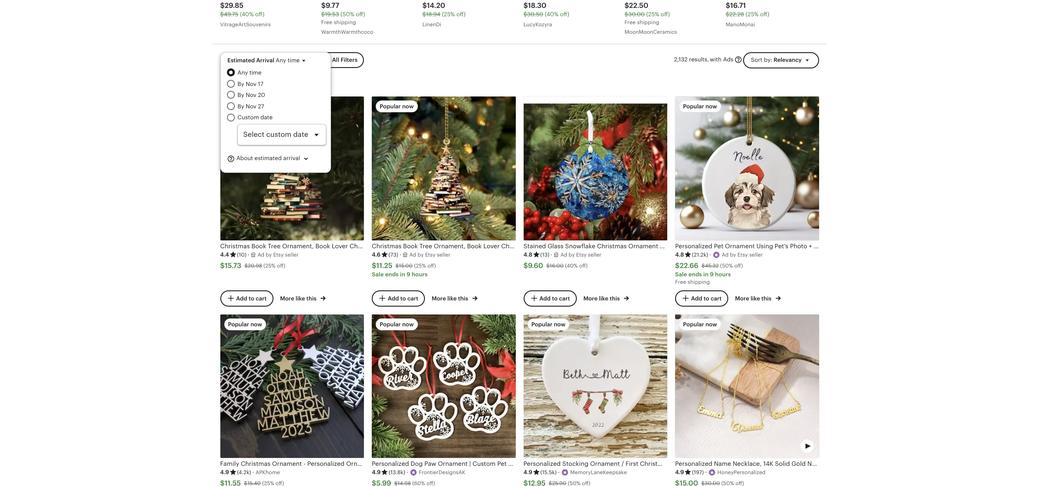 Task type: describe. For each thing, give the bounding box(es) containing it.
$ 15.73 $ 20.98 (25% off)
[[220, 262, 285, 270]]

a d by etsy seller for 22.66
[[722, 252, 763, 258]]

(4.2k)
[[237, 470, 251, 476]]

animal
[[574, 461, 595, 468]]

$ 18.30 $ 30.50 (40% off) lucykozyra
[[524, 1, 569, 27]]

30.50
[[527, 11, 543, 17]]

a d by etsy seller for 11.25
[[409, 252, 451, 258]]

$ up lucykozyra
[[524, 11, 527, 17]]

vitrageartsouvenirs
[[220, 21, 271, 27]]

15.00
[[399, 263, 413, 269]]

like for 22.66
[[751, 296, 760, 302]]

in for 11.25
[[400, 271, 405, 278]]

filters
[[341, 57, 358, 63]]

arrival
[[256, 57, 274, 64]]

personalized dog paw ornament | custom pet christmas ornament | animal 2023 ornament image
[[372, 315, 516, 458]]

4.9 for (13.8k)
[[372, 470, 381, 476]]

add for 15.73
[[236, 295, 247, 302]]

any time
[[238, 69, 262, 76]]

9.77
[[326, 1, 339, 10]]

off) for 22.66
[[735, 263, 743, 269]]

(50% for 9.77
[[341, 11, 354, 17]]

$ up "19.53"
[[321, 1, 326, 10]]

ads
[[723, 56, 734, 63]]

add for 22.66
[[691, 295, 702, 302]]

lucykozyra
[[524, 21, 552, 27]]

popular now for (10)
[[228, 103, 262, 110]]

a for 11.25
[[409, 252, 413, 258]]

by nov 17 link
[[238, 80, 326, 88]]

apkhome
[[256, 470, 280, 476]]

· for (21.2k)
[[710, 252, 711, 258]]

off) for 16.71
[[760, 11, 769, 17]]

$ down (73)
[[396, 263, 399, 269]]

select an estimated delivery date option group
[[227, 69, 326, 145]]

sale for 22.66
[[675, 271, 687, 278]]

$ up manomonai
[[726, 11, 729, 17]]

free inside $ 22.66 $ 45.32 (50% off) sale ends in 9 hours free shipping
[[675, 279, 686, 285]]

to for 22.66
[[704, 295, 709, 302]]

with
[[378, 461, 391, 468]]

tree
[[450, 461, 462, 468]]

$ 9.60 $ 16.00 (40% off)
[[524, 262, 588, 270]]

more like this for 11.25
[[432, 296, 470, 302]]

4.9 for (4.2k)
[[220, 470, 229, 476]]

off) for 14.20
[[456, 11, 466, 17]]

d for 22.66
[[725, 252, 729, 258]]

more for 11.25
[[432, 296, 446, 302]]

$ 11.25 $ 15.00 (25% off) sale ends in 9 hours
[[372, 262, 436, 278]]

a d by etsy seller for 9.60
[[561, 252, 602, 258]]

now for (4.2k)
[[251, 321, 262, 328]]

(13.8k)
[[389, 470, 405, 476]]

15.73
[[225, 262, 241, 270]]

16.00
[[550, 263, 564, 269]]

4.8 for 9.60
[[524, 252, 533, 258]]

20
[[258, 92, 265, 99]]

4.6
[[372, 252, 381, 258]]

add for 9.60
[[539, 295, 551, 302]]

(25% for 15.73
[[264, 263, 276, 269]]

off) for 22.50
[[661, 11, 670, 17]]

off) for 29.85
[[255, 11, 264, 17]]

stained glass snowflake christmas ornament design,  christmas ornament round shape, holiday ornament, whimsical snowflake shape ornament image
[[524, 97, 667, 241]]

$ left 16.00
[[524, 262, 528, 270]]

moonmoonceramics
[[625, 29, 677, 35]]

sort by: relevancy
[[751, 56, 802, 63]]

now for (73)
[[402, 103, 414, 110]]

$ 22.66 $ 45.32 (50% off) sale ends in 9 hours free shipping
[[675, 262, 743, 285]]

30.00
[[628, 11, 645, 17]]

this for 15.73
[[306, 296, 317, 302]]

cart for 11.25
[[407, 295, 418, 302]]

by for by nov 17
[[238, 81, 244, 87]]

all filters button
[[316, 52, 364, 68]]

hours for 11.25
[[412, 271, 428, 278]]

$ down 4.4 at the left
[[220, 262, 225, 270]]

personalized pet ornament using pet's photo + name - custom ornament christmas dog ornament personalized dog ornament custom dog image
[[675, 97, 819, 241]]

add for 11.25
[[388, 295, 399, 302]]

(15.5k)
[[540, 470, 557, 476]]

cart for 9.60
[[559, 295, 570, 302]]

popular now for (15.5k)
[[531, 321, 566, 328]]

family
[[220, 461, 239, 468]]

$ up 30.50
[[524, 1, 528, 10]]

$ 29.85 $ 49.75 (40% off) vitrageartsouvenirs
[[220, 1, 271, 27]]

hours for 22.66
[[715, 271, 731, 278]]

estimated
[[255, 155, 282, 162]]

by nov 20
[[238, 92, 265, 99]]

16.71
[[730, 1, 746, 10]]

popular for (73)
[[380, 103, 401, 110]]

by nov 20 link
[[238, 91, 326, 100]]

personalized dog paw ornament | custom pet christmas ornament | animal 2023 ornament
[[372, 461, 643, 468]]

more like this link for 15.73
[[280, 294, 326, 303]]

· apkhome
[[253, 470, 280, 476]]

off) for 9.77
[[356, 11, 365, 17]]

a for 9.60
[[561, 252, 564, 258]]

(25% for 14.20
[[442, 11, 455, 17]]

custom date
[[238, 114, 273, 121]]

1 - from the left
[[304, 461, 306, 468]]

by for 15.73
[[266, 252, 272, 258]]

4.9 for (197)
[[675, 470, 684, 476]]

sort
[[751, 56, 763, 63]]

$ 16.71 $ 22.28 (25% off) manomonai
[[726, 1, 769, 27]]

any inside the select an estimated delivery date option group
[[238, 69, 248, 76]]

now for (10)
[[251, 103, 262, 110]]

$ up linendi
[[422, 11, 426, 17]]

nov for 20
[[246, 92, 256, 99]]

like for 11.25
[[447, 296, 457, 302]]

this for 11.25
[[458, 296, 468, 302]]

$ left 45.32
[[675, 262, 680, 270]]

time inside the select an estimated delivery date option group
[[249, 69, 262, 76]]

with
[[710, 56, 722, 63]]

5 ornament from the left
[[540, 461, 569, 468]]

1 horizontal spatial custom
[[473, 461, 496, 468]]

personalized name necklace, 14k solid gold name necklace, custom silver name necklace, dainty necklace, 21st birthday gift, anniversary gift image
[[675, 315, 819, 458]]

4 ornament from the left
[[464, 461, 494, 468]]

seller for 15.73
[[285, 252, 299, 258]]

22.28
[[729, 11, 744, 17]]

add to cart button for 9.60
[[524, 291, 577, 307]]

2 personalized from the left
[[372, 461, 409, 468]]

more like this link for 22.66
[[735, 294, 781, 303]]

about estimated arrival
[[235, 155, 300, 162]]

by nov 27
[[238, 103, 264, 110]]

11.25
[[376, 262, 393, 270]]

$ up the moonmoonceramics
[[625, 11, 628, 17]]

about estimated arrival button
[[227, 150, 317, 167]]

2,132 results,
[[674, 56, 709, 63]]

14.20
[[427, 1, 445, 10]]

honeypersonalized
[[718, 470, 766, 476]]

personalized stocking ornament / first christmas together ornament /married ornament/engaged ornament / couples ornament/ christmas gift/ image
[[524, 315, 667, 458]]

4.9 for (15.5k)
[[524, 470, 533, 476]]

linendi
[[422, 21, 441, 27]]

family christmas ornament - personalized ornament with names - christmas tree ornament
[[220, 461, 494, 468]]

2 ornament from the left
[[346, 461, 376, 468]]

by for 9.60
[[569, 252, 575, 258]]

27
[[258, 103, 264, 110]]

christmas book tree ornament, book lover christmas ornament, ornament for book lovers, book club ornament, book lover christmas gifts image
[[220, 97, 364, 241]]

any time link
[[238, 69, 326, 77]]

seller for 11.25
[[437, 252, 451, 258]]

memorylanekeepsake
[[570, 470, 627, 476]]

nov for 17
[[246, 81, 256, 87]]

9 for 11.25
[[407, 271, 410, 278]]

paw
[[424, 461, 436, 468]]

manomonai
[[726, 21, 755, 27]]

add to cart for 11.25
[[388, 295, 418, 302]]

like for 9.60
[[599, 296, 609, 302]]

22.66
[[680, 262, 699, 270]]

by for by nov 20
[[238, 92, 244, 99]]

by for 22.66
[[730, 252, 736, 258]]



Task type: locate. For each thing, give the bounding box(es) containing it.
to down $ 11.25 $ 15.00 (25% off) sale ends in 9 hours
[[400, 295, 406, 302]]

(25% right 20.98
[[264, 263, 276, 269]]

nov left the 20
[[246, 92, 256, 99]]

2 christmas from the left
[[418, 461, 448, 468]]

a for 15.73
[[258, 252, 261, 258]]

1 vertical spatial any
[[238, 69, 248, 76]]

any up the any time link
[[276, 57, 286, 64]]

4 d from the left
[[725, 252, 729, 258]]

ends down 11.25
[[385, 271, 399, 278]]

about
[[236, 155, 253, 162]]

(25% inside '$ 22.50 $ 30.00 (25% off) free shipping moonmoonceramics'
[[646, 11, 659, 17]]

$ up 49.75
[[220, 1, 225, 10]]

to down 16.00
[[552, 295, 558, 302]]

1 horizontal spatial personalized
[[372, 461, 409, 468]]

etsy for 15.73
[[273, 252, 284, 258]]

frontierdesignsak
[[419, 470, 466, 476]]

etsy up $ 9.60 $ 16.00 (40% off)
[[576, 252, 587, 258]]

1 ends from the left
[[385, 271, 399, 278]]

2 more like this link from the left
[[432, 294, 478, 303]]

4 more like this link from the left
[[735, 294, 781, 303]]

1 add to cart from the left
[[236, 295, 267, 302]]

ends down 22.66 at right bottom
[[689, 271, 702, 278]]

1 vertical spatial custom
[[473, 461, 496, 468]]

ornament up apkhome
[[272, 461, 302, 468]]

(25% inside $ 11.25 $ 15.00 (25% off) sale ends in 9 hours
[[414, 263, 426, 269]]

1 in from the left
[[400, 271, 405, 278]]

free inside '$ 22.50 $ 30.00 (25% off) free shipping moonmoonceramics'
[[625, 19, 636, 25]]

this for 9.60
[[610, 296, 620, 302]]

1 horizontal spatial (40%
[[545, 11, 559, 17]]

$ 22.50 $ 30.00 (25% off) free shipping moonmoonceramics
[[625, 1, 677, 35]]

2 more from the left
[[432, 296, 446, 302]]

4 more like this from the left
[[735, 296, 773, 302]]

4 to from the left
[[704, 295, 709, 302]]

1 more from the left
[[280, 296, 294, 302]]

a up 15.00
[[409, 252, 413, 258]]

1 by from the left
[[266, 252, 272, 258]]

off) inside the $ 18.30 $ 30.50 (40% off) lucykozyra
[[560, 11, 569, 17]]

add to cart button for 22.66
[[675, 291, 728, 307]]

custom inside the select an estimated delivery date option group
[[238, 114, 259, 121]]

(50% inside $ 22.66 $ 45.32 (50% off) sale ends in 9 hours free shipping
[[720, 263, 733, 269]]

0 vertical spatial by
[[238, 81, 244, 87]]

date
[[260, 114, 273, 121]]

to down $ 22.66 $ 45.32 (50% off) sale ends in 9 hours free shipping
[[704, 295, 709, 302]]

more for 22.66
[[735, 296, 749, 302]]

(25% right 30.00
[[646, 11, 659, 17]]

4.9
[[220, 470, 229, 476], [372, 470, 381, 476], [524, 470, 533, 476], [675, 470, 684, 476]]

shipping
[[334, 19, 356, 25], [637, 19, 660, 25], [688, 279, 710, 285]]

29.85
[[225, 1, 244, 10]]

2 horizontal spatial (40%
[[565, 263, 578, 269]]

a d by etsy seller up 20.98
[[258, 252, 299, 258]]

1 a from the left
[[258, 252, 261, 258]]

by nov 17
[[238, 81, 263, 87]]

nov left '27' at top
[[246, 103, 256, 110]]

2 add to cart button from the left
[[372, 291, 425, 307]]

by inside 'by nov 27' link
[[238, 103, 244, 110]]

4.8 up 22.66 at right bottom
[[675, 252, 684, 258]]

18.94
[[426, 11, 440, 17]]

3 christmas from the left
[[508, 461, 538, 468]]

0 horizontal spatial 4.8
[[524, 252, 533, 258]]

add to cart for 15.73
[[236, 295, 267, 302]]

19.53
[[325, 11, 339, 17]]

cart down 20.98
[[256, 295, 267, 302]]

1 ornament from the left
[[272, 461, 302, 468]]

2 d from the left
[[413, 252, 416, 258]]

more like this
[[280, 296, 318, 302], [432, 296, 470, 302], [584, 296, 621, 302], [735, 296, 773, 302]]

this for 22.66
[[762, 296, 772, 302]]

sale for 11.25
[[372, 271, 384, 278]]

etsy up $ 15.73 $ 20.98 (25% off)
[[273, 252, 284, 258]]

2 add from the left
[[388, 295, 399, 302]]

more for 9.60
[[584, 296, 598, 302]]

· right (10)
[[248, 252, 250, 258]]

warmthwarmthcoco
[[321, 29, 373, 35]]

· for (13)
[[551, 252, 553, 258]]

0 horizontal spatial sale
[[372, 271, 384, 278]]

ornament right the tree
[[464, 461, 494, 468]]

in
[[400, 271, 405, 278], [704, 271, 709, 278]]

pet
[[497, 461, 507, 468]]

ends for 22.66
[[689, 271, 702, 278]]

d for 9.60
[[564, 252, 567, 258]]

2 a d by etsy seller from the left
[[409, 252, 451, 258]]

3 a from the left
[[561, 252, 564, 258]]

$ 9.77 $ 19.53 (50% off) free shipping warmthwarmthcoco
[[321, 1, 373, 35]]

(40% right 16.00
[[565, 263, 578, 269]]

relevancy
[[774, 56, 802, 63]]

1 christmas from the left
[[241, 461, 271, 468]]

popular now for (13.8k)
[[380, 321, 414, 328]]

(25% inside $ 15.73 $ 20.98 (25% off)
[[264, 263, 276, 269]]

(73)
[[389, 252, 398, 258]]

1 horizontal spatial free
[[625, 19, 636, 25]]

1 vertical spatial by
[[238, 92, 244, 99]]

0 horizontal spatial free
[[321, 19, 332, 25]]

add down $ 22.66 $ 45.32 (50% off) sale ends in 9 hours free shipping
[[691, 295, 702, 302]]

1 horizontal spatial any
[[276, 57, 286, 64]]

1 by from the top
[[238, 81, 244, 87]]

hours inside $ 11.25 $ 15.00 (25% off) sale ends in 9 hours
[[412, 271, 428, 278]]

custom left pet
[[473, 461, 496, 468]]

1 horizontal spatial ends
[[689, 271, 702, 278]]

0 horizontal spatial 9
[[407, 271, 410, 278]]

(21.2k)
[[692, 252, 708, 258]]

1 vertical spatial time
[[249, 69, 262, 76]]

in down 15.00
[[400, 271, 405, 278]]

20.98
[[248, 263, 262, 269]]

2 nov from the top
[[246, 92, 256, 99]]

4 a d by etsy seller from the left
[[722, 252, 763, 258]]

2 - from the left
[[414, 461, 417, 468]]

a up 16.00
[[561, 252, 564, 258]]

45.32
[[705, 263, 719, 269]]

to for 15.73
[[249, 295, 254, 302]]

1 seller from the left
[[285, 252, 299, 258]]

seller for 22.66
[[749, 252, 763, 258]]

more like this link for 9.60
[[584, 294, 629, 303]]

1 add to cart button from the left
[[220, 291, 273, 307]]

4 etsy from the left
[[738, 252, 748, 258]]

(40% up vitrageartsouvenirs
[[240, 11, 254, 17]]

in for 22.66
[[704, 271, 709, 278]]

popular
[[228, 103, 249, 110], [380, 103, 401, 110], [683, 103, 704, 110], [228, 321, 249, 328], [380, 321, 401, 328], [531, 321, 553, 328], [683, 321, 704, 328]]

off) right 30.50
[[560, 11, 569, 17]]

add to cart button down $ 9.60 $ 16.00 (40% off)
[[524, 291, 577, 307]]

(40% inside $ 29.85 $ 49.75 (40% off) vitrageartsouvenirs
[[240, 11, 254, 17]]

· right (197)
[[705, 470, 707, 476]]

off) up vitrageartsouvenirs
[[255, 11, 264, 17]]

0 horizontal spatial personalized
[[307, 461, 345, 468]]

popular now for (21.2k)
[[683, 103, 717, 110]]

popular for (10)
[[228, 103, 249, 110]]

0 vertical spatial custom
[[238, 114, 259, 121]]

· for (10)
[[248, 252, 250, 258]]

d for 15.73
[[261, 252, 264, 258]]

shipping inside $ 9.77 $ 19.53 (50% off) free shipping warmthwarmthcoco
[[334, 19, 356, 25]]

more like this for 15.73
[[280, 296, 318, 302]]

0 horizontal spatial in
[[400, 271, 405, 278]]

sale inside $ 11.25 $ 15.00 (25% off) sale ends in 9 hours
[[372, 271, 384, 278]]

off) inside $ 16.71 $ 22.28 (25% off) manomonai
[[760, 11, 769, 17]]

add to cart down $ 22.66 $ 45.32 (50% off) sale ends in 9 hours free shipping
[[691, 295, 722, 302]]

2 horizontal spatial free
[[675, 279, 686, 285]]

1 nov from the top
[[246, 81, 256, 87]]

1 like from the left
[[296, 296, 305, 302]]

4 add from the left
[[691, 295, 702, 302]]

this
[[306, 296, 317, 302], [458, 296, 468, 302], [610, 296, 620, 302], [762, 296, 772, 302]]

off) inside $ 11.25 $ 15.00 (25% off) sale ends in 9 hours
[[427, 263, 436, 269]]

2,132
[[674, 56, 688, 63]]

3 4.9 from the left
[[524, 470, 533, 476]]

3 d from the left
[[564, 252, 567, 258]]

off) inside $ 14.20 $ 18.94 (25% off) linendi
[[456, 11, 466, 17]]

cart down $ 22.66 $ 45.32 (50% off) sale ends in 9 hours free shipping
[[711, 295, 722, 302]]

etsy for 22.66
[[738, 252, 748, 258]]

0 horizontal spatial ends
[[385, 271, 399, 278]]

1 hours from the left
[[412, 271, 428, 278]]

2023
[[596, 461, 611, 468]]

3 add from the left
[[539, 295, 551, 302]]

christmas up · apkhome
[[241, 461, 271, 468]]

1 d from the left
[[261, 252, 264, 258]]

cart
[[256, 295, 267, 302], [407, 295, 418, 302], [559, 295, 570, 302], [711, 295, 722, 302]]

etsy for 11.25
[[425, 252, 436, 258]]

by up $ 15.73 $ 20.98 (25% off)
[[266, 252, 272, 258]]

4 add to cart button from the left
[[675, 291, 728, 307]]

results,
[[689, 56, 709, 63]]

(13)
[[540, 252, 550, 258]]

by inside by nov 17 link
[[238, 81, 244, 87]]

hours inside $ 22.66 $ 45.32 (50% off) sale ends in 9 hours free shipping
[[715, 271, 731, 278]]

estimated arrival any time
[[227, 57, 300, 64]]

popular now for (4.2k)
[[228, 321, 262, 328]]

more like this link
[[280, 294, 326, 303], [432, 294, 478, 303], [584, 294, 629, 303], [735, 294, 781, 303]]

0 horizontal spatial time
[[249, 69, 262, 76]]

sale down 22.66 at right bottom
[[675, 271, 687, 278]]

1 horizontal spatial 4.8
[[675, 252, 684, 258]]

in down 45.32
[[704, 271, 709, 278]]

ornament left 'with'
[[346, 461, 376, 468]]

1 9 from the left
[[407, 271, 410, 278]]

in inside $ 11.25 $ 15.00 (25% off) sale ends in 9 hours
[[400, 271, 405, 278]]

popular for (15.5k)
[[531, 321, 553, 328]]

free for 9.77
[[321, 19, 332, 25]]

$ up 22.28
[[726, 1, 730, 10]]

names
[[393, 461, 413, 468]]

2 by from the left
[[418, 252, 424, 258]]

(25%
[[442, 11, 455, 17], [646, 11, 659, 17], [746, 11, 759, 17], [264, 263, 276, 269], [414, 263, 426, 269]]

0 horizontal spatial hours
[[412, 271, 428, 278]]

christmas right pet
[[508, 461, 538, 468]]

$ up 18.94
[[422, 1, 427, 10]]

2 a from the left
[[409, 252, 413, 258]]

2 vertical spatial nov
[[246, 103, 256, 110]]

2 4.9 from the left
[[372, 470, 381, 476]]

1 horizontal spatial time
[[288, 57, 300, 64]]

shipping inside $ 22.66 $ 45.32 (50% off) sale ends in 9 hours free shipping
[[688, 279, 710, 285]]

by down by nov 20
[[238, 103, 244, 110]]

like
[[296, 296, 305, 302], [447, 296, 457, 302], [599, 296, 609, 302], [751, 296, 760, 302]]

1 cart from the left
[[256, 295, 267, 302]]

3 ornament from the left
[[438, 461, 468, 468]]

(25% inside $ 14.20 $ 18.94 (25% off) linendi
[[442, 11, 455, 17]]

3 to from the left
[[552, 295, 558, 302]]

9 inside $ 22.66 $ 45.32 (50% off) sale ends in 9 hours free shipping
[[710, 271, 714, 278]]

2 etsy from the left
[[425, 252, 436, 258]]

off)
[[255, 11, 264, 17], [356, 11, 365, 17], [456, 11, 466, 17], [560, 11, 569, 17], [661, 11, 670, 17], [760, 11, 769, 17], [277, 263, 285, 269], [427, 263, 436, 269], [579, 263, 588, 269], [735, 263, 743, 269]]

off) for 18.30
[[560, 11, 569, 17]]

0 horizontal spatial custom
[[238, 114, 259, 121]]

off) for 11.25
[[427, 263, 436, 269]]

ends inside $ 22.66 $ 45.32 (50% off) sale ends in 9 hours free shipping
[[689, 271, 702, 278]]

1 horizontal spatial sale
[[675, 271, 687, 278]]

shipping inside '$ 22.50 $ 30.00 (25% off) free shipping moonmoonceramics'
[[637, 19, 660, 25]]

a
[[258, 252, 261, 258], [409, 252, 413, 258], [561, 252, 564, 258], [722, 252, 726, 258]]

(197)
[[692, 470, 704, 476]]

time up 'by nov 17'
[[249, 69, 262, 76]]

4 a from the left
[[722, 252, 726, 258]]

0 horizontal spatial (50%
[[341, 11, 354, 17]]

4.8 for 22.66
[[675, 252, 684, 258]]

2 add to cart from the left
[[388, 295, 418, 302]]

add to cart button for 11.25
[[372, 291, 425, 307]]

a up $ 22.66 $ 45.32 (50% off) sale ends in 9 hours free shipping
[[722, 252, 726, 258]]

1 4.8 from the left
[[524, 252, 533, 258]]

$ inside $ 15.73 $ 20.98 (25% off)
[[245, 263, 248, 269]]

off) inside $ 15.73 $ 20.98 (25% off)
[[277, 263, 285, 269]]

4.8
[[524, 252, 533, 258], [675, 252, 684, 258]]

off) right 45.32
[[735, 263, 743, 269]]

4 by from the left
[[730, 252, 736, 258]]

2 ends from the left
[[689, 271, 702, 278]]

by down 'by nov 17'
[[238, 92, 244, 99]]

4.9 left (197)
[[675, 470, 684, 476]]

popular now for (73)
[[380, 103, 414, 110]]

4.9 left "(15.5k)"
[[524, 470, 533, 476]]

1 horizontal spatial christmas
[[418, 461, 448, 468]]

shipping for 9.77
[[334, 19, 356, 25]]

by for by nov 27
[[238, 103, 244, 110]]

(40% inside the $ 18.30 $ 30.50 (40% off) lucykozyra
[[545, 11, 559, 17]]

3 like from the left
[[599, 296, 609, 302]]

1 vertical spatial (50%
[[720, 263, 733, 269]]

(40%
[[240, 11, 254, 17], [545, 11, 559, 17], [565, 263, 578, 269]]

a up 20.98
[[258, 252, 261, 258]]

·
[[248, 252, 250, 258], [400, 252, 401, 258], [551, 252, 553, 258], [710, 252, 711, 258], [253, 470, 254, 476], [407, 470, 408, 476], [558, 470, 560, 476], [705, 470, 707, 476]]

in inside $ 22.66 $ 45.32 (50% off) sale ends in 9 hours free shipping
[[704, 271, 709, 278]]

· right the (21.2k)
[[710, 252, 711, 258]]

christmas up frontierdesignsak
[[418, 461, 448, 468]]

$ down (13)
[[546, 263, 550, 269]]

9
[[407, 271, 410, 278], [710, 271, 714, 278]]

1 more like this from the left
[[280, 296, 318, 302]]

3 more like this from the left
[[584, 296, 621, 302]]

d
[[261, 252, 264, 258], [413, 252, 416, 258], [564, 252, 567, 258], [725, 252, 729, 258]]

9.60
[[528, 262, 543, 270]]

4.4
[[220, 252, 229, 258]]

2 4.8 from the left
[[675, 252, 684, 258]]

by up $ 22.66 $ 45.32 (50% off) sale ends in 9 hours free shipping
[[730, 252, 736, 258]]

1 horizontal spatial in
[[704, 271, 709, 278]]

free inside $ 9.77 $ 19.53 (50% off) free shipping warmthwarmthcoco
[[321, 19, 332, 25]]

nov
[[246, 81, 256, 87], [246, 92, 256, 99], [246, 103, 256, 110]]

sale inside $ 22.66 $ 45.32 (50% off) sale ends in 9 hours free shipping
[[675, 271, 687, 278]]

to down $ 15.73 $ 20.98 (25% off)
[[249, 295, 254, 302]]

free
[[321, 19, 332, 25], [625, 19, 636, 25], [675, 279, 686, 285]]

(25% inside $ 16.71 $ 22.28 (25% off) manomonai
[[746, 11, 759, 17]]

$ up vitrageartsouvenirs
[[220, 11, 224, 17]]

to for 11.25
[[400, 295, 406, 302]]

1 horizontal spatial shipping
[[637, 19, 660, 25]]

4.8 up 9.60 on the right bottom of the page
[[524, 252, 533, 258]]

ornament up "(15.5k)"
[[540, 461, 569, 468]]

cart down $ 11.25 $ 15.00 (25% off) sale ends in 9 hours
[[407, 295, 418, 302]]

3 etsy from the left
[[576, 252, 587, 258]]

| left animal in the right of the page
[[571, 461, 573, 468]]

d up $ 11.25 $ 15.00 (25% off) sale ends in 9 hours
[[413, 252, 416, 258]]

off) up the moonmoonceramics
[[661, 11, 670, 17]]

christmas
[[241, 461, 271, 468], [418, 461, 448, 468], [508, 461, 538, 468]]

4 like from the left
[[751, 296, 760, 302]]

4.9 down 'with'
[[372, 470, 381, 476]]

1 horizontal spatial |
[[571, 461, 573, 468]]

0 vertical spatial any
[[276, 57, 286, 64]]

(50% right "19.53"
[[341, 11, 354, 17]]

nov inside "link"
[[246, 92, 256, 99]]

popular for (21.2k)
[[683, 103, 704, 110]]

1 this from the left
[[306, 296, 317, 302]]

0 horizontal spatial |
[[469, 461, 471, 468]]

sale down 11.25
[[372, 271, 384, 278]]

(40% inside $ 9.60 $ 16.00 (40% off)
[[565, 263, 578, 269]]

off) inside $ 29.85 $ 49.75 (40% off) vitrageartsouvenirs
[[255, 11, 264, 17]]

a d by etsy seller up $ 22.66 $ 45.32 (50% off) sale ends in 9 hours free shipping
[[722, 252, 763, 258]]

0 vertical spatial time
[[288, 57, 300, 64]]

off) right 22.28
[[760, 11, 769, 17]]

2 | from the left
[[571, 461, 573, 468]]

seller for 9.60
[[588, 252, 602, 258]]

· right (13)
[[551, 252, 553, 258]]

9 inside $ 11.25 $ 15.00 (25% off) sale ends in 9 hours
[[407, 271, 410, 278]]

0 horizontal spatial (40%
[[240, 11, 254, 17]]

0 vertical spatial (50%
[[341, 11, 354, 17]]

· for (15.5k)
[[558, 470, 560, 476]]

(25% down '14.20'
[[442, 11, 455, 17]]

now for (15.5k)
[[554, 321, 566, 328]]

0 horizontal spatial any
[[238, 69, 248, 76]]

shipping up warmthwarmthcoco
[[334, 19, 356, 25]]

family christmas ornament - personalized ornament with names - christmas tree ornament image
[[220, 315, 364, 458]]

$ up 30.00
[[625, 1, 629, 10]]

cart down 16.00
[[559, 295, 570, 302]]

3 add to cart from the left
[[539, 295, 570, 302]]

1 more like this link from the left
[[280, 294, 326, 303]]

free down 22.66 at right bottom
[[675, 279, 686, 285]]

$ down 4.6
[[372, 262, 376, 270]]

1 | from the left
[[469, 461, 471, 468]]

$ down (10)
[[245, 263, 248, 269]]

dog
[[411, 461, 423, 468]]

|
[[469, 461, 471, 468], [571, 461, 573, 468]]

to for 9.60
[[552, 295, 558, 302]]

off) up warmthwarmthcoco
[[356, 11, 365, 17]]

etsy
[[273, 252, 284, 258], [425, 252, 436, 258], [576, 252, 587, 258], [738, 252, 748, 258]]

off) inside $ 9.77 $ 19.53 (50% off) free shipping warmthwarmthcoco
[[356, 11, 365, 17]]

1 add from the left
[[236, 295, 247, 302]]

1 to from the left
[[249, 295, 254, 302]]

more like this for 9.60
[[584, 296, 621, 302]]

$ up warmthwarmthcoco
[[321, 11, 325, 17]]

now for (21.2k)
[[706, 103, 717, 110]]

4 this from the left
[[762, 296, 772, 302]]

1 horizontal spatial -
[[414, 461, 417, 468]]

off) right 16.00
[[579, 263, 588, 269]]

christmas book tree ornament, book lover christmas ornament, book lover ornament, book club ornament, book lover christmas gifts, librarian image
[[372, 97, 516, 241]]

like for 15.73
[[296, 296, 305, 302]]

add down 9.60 on the right bottom of the page
[[539, 295, 551, 302]]

all filters
[[332, 57, 358, 63]]

add to cart button down $ 11.25 $ 15.00 (25% off) sale ends in 9 hours
[[372, 291, 425, 307]]

ends for 11.25
[[385, 271, 399, 278]]

3 this from the left
[[610, 296, 620, 302]]

by:
[[764, 56, 772, 63]]

1 sale from the left
[[372, 271, 384, 278]]

now for (13.8k)
[[402, 321, 414, 328]]

all
[[332, 57, 339, 63]]

· for (73)
[[400, 252, 401, 258]]

3 nov from the top
[[246, 103, 256, 110]]

add to cart button down $ 22.66 $ 45.32 (50% off) sale ends in 9 hours free shipping
[[675, 291, 728, 307]]

by inside by nov 20 "link"
[[238, 92, 244, 99]]

add to cart for 9.60
[[539, 295, 570, 302]]

(40% for 29.85
[[240, 11, 254, 17]]

· for (197)
[[705, 470, 707, 476]]

2 horizontal spatial shipping
[[688, 279, 710, 285]]

0 horizontal spatial christmas
[[241, 461, 271, 468]]

d for 11.25
[[413, 252, 416, 258]]

(50% right 45.32
[[720, 263, 733, 269]]

3 by from the left
[[569, 252, 575, 258]]

2 horizontal spatial christmas
[[508, 461, 538, 468]]

estimated
[[227, 57, 255, 64]]

· for (13.8k)
[[407, 470, 408, 476]]

more
[[280, 296, 294, 302], [432, 296, 446, 302], [584, 296, 598, 302], [735, 296, 749, 302]]

1 horizontal spatial (50%
[[720, 263, 733, 269]]

a d by etsy seller up 16.00
[[561, 252, 602, 258]]

0 horizontal spatial shipping
[[334, 19, 356, 25]]

1 personalized from the left
[[307, 461, 345, 468]]

popular for (13.8k)
[[380, 321, 401, 328]]

more like this link for 11.25
[[432, 294, 478, 303]]

product video element
[[675, 315, 819, 458]]

add down 15.73 at the bottom
[[236, 295, 247, 302]]

with ads
[[710, 56, 734, 63]]

off) for 15.73
[[277, 263, 285, 269]]

off) inside $ 9.60 $ 16.00 (40% off)
[[579, 263, 588, 269]]

4 add to cart from the left
[[691, 295, 722, 302]]

(25% for 16.71
[[746, 11, 759, 17]]

· right (4.2k)
[[253, 470, 254, 476]]

3 more like this link from the left
[[584, 294, 629, 303]]

a d by etsy seller up 15.00
[[409, 252, 451, 258]]

$ inside $ 9.60 $ 16.00 (40% off)
[[546, 263, 550, 269]]

| right the tree
[[469, 461, 471, 468]]

hours
[[412, 271, 428, 278], [715, 271, 731, 278]]

2 cart from the left
[[407, 295, 418, 302]]

ends inside $ 11.25 $ 15.00 (25% off) sale ends in 9 hours
[[385, 271, 399, 278]]

a for 22.66
[[722, 252, 726, 258]]

$ down the (21.2k)
[[702, 263, 705, 269]]

4 more from the left
[[735, 296, 749, 302]]

more for 15.73
[[280, 296, 294, 302]]

off) inside '$ 22.50 $ 30.00 (25% off) free shipping moonmoonceramics'
[[661, 11, 670, 17]]

add to cart down 16.00
[[539, 295, 570, 302]]

2 9 from the left
[[710, 271, 714, 278]]

popular now
[[228, 103, 262, 110], [380, 103, 414, 110], [683, 103, 717, 110], [228, 321, 262, 328], [380, 321, 414, 328], [531, 321, 566, 328], [683, 321, 717, 328]]

3 by from the top
[[238, 103, 244, 110]]

(50% inside $ 9.77 $ 19.53 (50% off) free shipping warmthwarmthcoco
[[341, 11, 354, 17]]

ornament right 2023
[[613, 461, 643, 468]]

6 ornament from the left
[[613, 461, 643, 468]]

off) inside $ 22.66 $ 45.32 (50% off) sale ends in 9 hours free shipping
[[735, 263, 743, 269]]

by down any time
[[238, 81, 244, 87]]

1 4.9 from the left
[[220, 470, 229, 476]]

1 etsy from the left
[[273, 252, 284, 258]]

2 seller from the left
[[437, 252, 451, 258]]

d up $ 22.66 $ 45.32 (50% off) sale ends in 9 hours free shipping
[[725, 252, 729, 258]]

1 vertical spatial nov
[[246, 92, 256, 99]]

nov for 27
[[246, 103, 256, 110]]

2 to from the left
[[400, 295, 406, 302]]

cart for 22.66
[[711, 295, 722, 302]]

by for 11.25
[[418, 252, 424, 258]]

2 sale from the left
[[675, 271, 687, 278]]

add to cart for 22.66
[[691, 295, 722, 302]]

9 for 22.66
[[710, 271, 714, 278]]

cart for 15.73
[[256, 295, 267, 302]]

2 by from the top
[[238, 92, 244, 99]]

2 vertical spatial by
[[238, 103, 244, 110]]

$ 14.20 $ 18.94 (25% off) linendi
[[422, 1, 466, 27]]

2 in from the left
[[704, 271, 709, 278]]

0 vertical spatial nov
[[246, 81, 256, 87]]

(10)
[[237, 252, 247, 258]]

3 cart from the left
[[559, 295, 570, 302]]

(25% for 22.50
[[646, 11, 659, 17]]

d up $ 9.60 $ 16.00 (40% off)
[[564, 252, 567, 258]]

1 horizontal spatial hours
[[715, 271, 731, 278]]

1 a d by etsy seller from the left
[[258, 252, 299, 258]]

1 horizontal spatial 9
[[710, 271, 714, 278]]

2 more like this from the left
[[432, 296, 470, 302]]

3 add to cart button from the left
[[524, 291, 577, 307]]

49.75
[[224, 11, 238, 17]]

etsy for 9.60
[[576, 252, 587, 258]]

by nov 27 link
[[238, 102, 326, 111]]

arrival
[[283, 155, 300, 162]]

time
[[288, 57, 300, 64], [249, 69, 262, 76]]

22.50
[[629, 1, 649, 10]]

sale
[[372, 271, 384, 278], [675, 271, 687, 278]]

3 a d by etsy seller from the left
[[561, 252, 602, 258]]

2 this from the left
[[458, 296, 468, 302]]

4 4.9 from the left
[[675, 470, 684, 476]]

3 more from the left
[[584, 296, 598, 302]]

add
[[236, 295, 247, 302], [388, 295, 399, 302], [539, 295, 551, 302], [691, 295, 702, 302]]

0 horizontal spatial -
[[304, 461, 306, 468]]

17
[[258, 81, 263, 87]]

time up the any time link
[[288, 57, 300, 64]]

18.30
[[528, 1, 547, 10]]

free down "19.53"
[[321, 19, 332, 25]]

add to cart down $ 11.25 $ 15.00 (25% off) sale ends in 9 hours
[[388, 295, 418, 302]]

2 hours from the left
[[715, 271, 731, 278]]

4 cart from the left
[[711, 295, 722, 302]]

4 seller from the left
[[749, 252, 763, 258]]

3 seller from the left
[[588, 252, 602, 258]]



Task type: vqa. For each thing, say whether or not it's contained in the screenshot.


